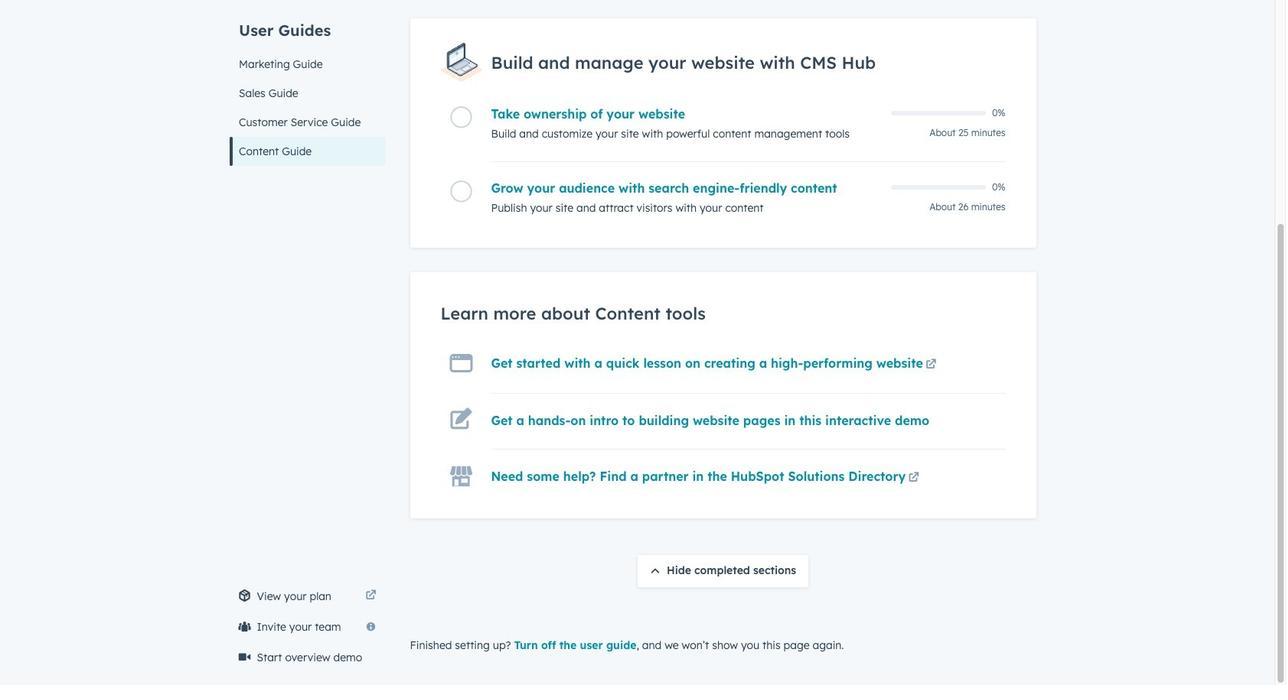 Task type: locate. For each thing, give the bounding box(es) containing it.
1 vertical spatial link opens in a new window image
[[366, 588, 376, 606]]

0 vertical spatial link opens in a new window image
[[926, 357, 936, 375]]

0 horizontal spatial link opens in a new window image
[[366, 588, 376, 606]]

link opens in a new window image
[[926, 360, 936, 371], [908, 470, 919, 488], [908, 473, 919, 485], [366, 591, 376, 602]]

user guides element
[[229, 0, 385, 166]]

1 horizontal spatial link opens in a new window image
[[926, 357, 936, 375]]

link opens in a new window image
[[926, 357, 936, 375], [366, 588, 376, 606]]



Task type: vqa. For each thing, say whether or not it's contained in the screenshot.
notifications Icon
no



